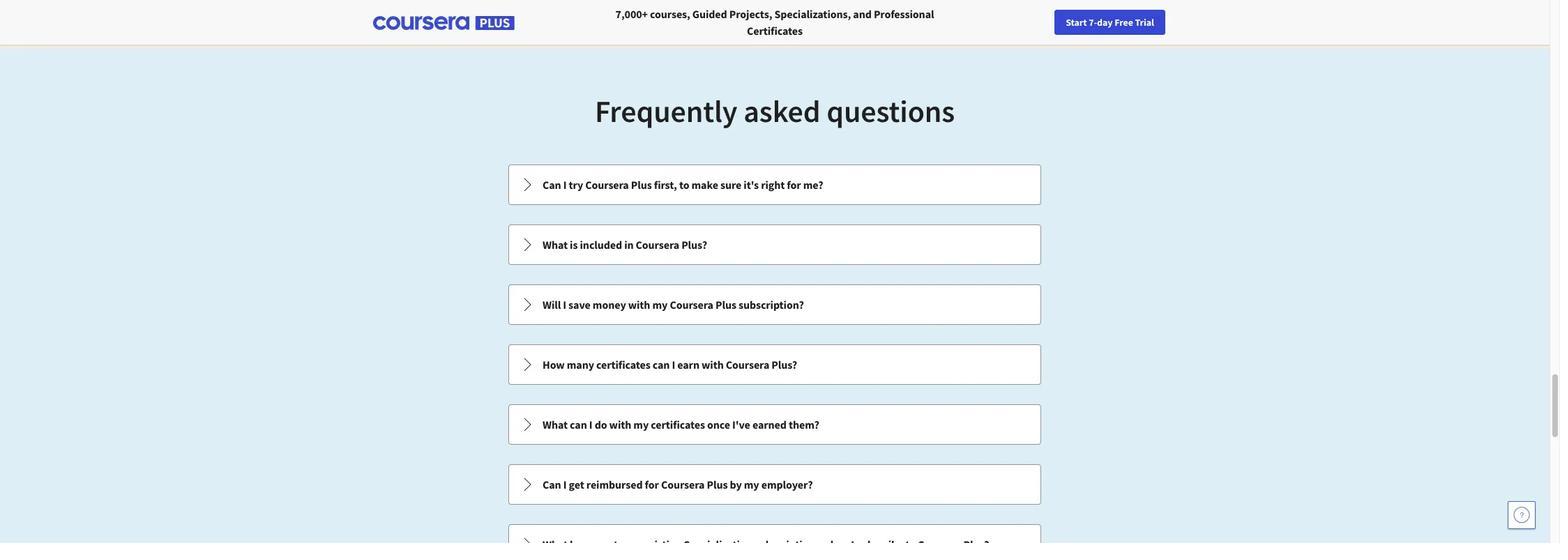 Task type: vqa. For each thing, say whether or not it's contained in the screenshot.
Can I get reimbursed for Coursera Plus by my employer?
yes



Task type: locate. For each thing, give the bounding box(es) containing it.
save
[[568, 298, 591, 312]]

coursera
[[585, 178, 629, 192], [636, 238, 679, 252], [670, 298, 713, 312], [726, 358, 769, 372], [661, 478, 705, 492]]

plus?
[[682, 238, 707, 252], [772, 358, 797, 372]]

coursera right earn
[[726, 358, 769, 372]]

0 vertical spatial plus?
[[682, 238, 707, 252]]

certificates left once
[[651, 418, 705, 432]]

first,
[[654, 178, 677, 192]]

with right earn
[[702, 358, 724, 372]]

for left me?
[[787, 178, 801, 192]]

how many certificates can i earn with coursera plus?
[[543, 358, 797, 372]]

1 vertical spatial can
[[543, 478, 561, 492]]

what is included in coursera plus?
[[543, 238, 707, 252]]

i left try
[[563, 178, 567, 192]]

i left do
[[589, 418, 592, 432]]

how many certificates can i earn with coursera plus? button
[[509, 345, 1041, 384]]

frequently asked questions
[[595, 92, 955, 130]]

i left 'get'
[[563, 478, 567, 492]]

help center image
[[1513, 507, 1530, 524]]

coursera inside how many certificates can i earn with coursera plus? dropdown button
[[726, 358, 769, 372]]

2 what from the top
[[543, 418, 568, 432]]

coursera plus image
[[373, 16, 515, 30]]

with
[[628, 298, 650, 312], [702, 358, 724, 372], [609, 418, 631, 432]]

me?
[[803, 178, 823, 192]]

can left do
[[570, 418, 587, 432]]

coursera inside what is included in coursera plus? dropdown button
[[636, 238, 679, 252]]

get
[[569, 478, 584, 492]]

1 can from the top
[[543, 178, 561, 192]]

0 horizontal spatial certificates
[[596, 358, 650, 372]]

0 vertical spatial my
[[652, 298, 668, 312]]

1 horizontal spatial certificates
[[651, 418, 705, 432]]

can i try coursera plus first, to make sure it's right for me?
[[543, 178, 823, 192]]

it's
[[744, 178, 759, 192]]

what left do
[[543, 418, 568, 432]]

certificates
[[596, 358, 650, 372], [651, 418, 705, 432]]

0 horizontal spatial for
[[645, 478, 659, 492]]

can i try coursera plus first, to make sure it's right for me? button
[[509, 165, 1041, 204]]

7-
[[1089, 16, 1097, 29]]

will
[[543, 298, 561, 312]]

money
[[593, 298, 626, 312]]

0 vertical spatial with
[[628, 298, 650, 312]]

1 vertical spatial what
[[543, 418, 568, 432]]

can inside can i try coursera plus first, to make sure it's right for me? dropdown button
[[543, 178, 561, 192]]

1 vertical spatial can
[[570, 418, 587, 432]]

list containing can i try coursera plus first, to make sure it's right for me?
[[507, 163, 1043, 543]]

make
[[692, 178, 718, 192]]

courses,
[[650, 7, 690, 21]]

with right money
[[628, 298, 650, 312]]

1 horizontal spatial for
[[787, 178, 801, 192]]

right
[[761, 178, 785, 192]]

can i get reimbursed for coursera plus by my employer? button
[[509, 465, 1041, 504]]

free
[[1115, 16, 1133, 29]]

2 can from the top
[[543, 478, 561, 492]]

start 7-day free trial
[[1066, 16, 1154, 29]]

what
[[543, 238, 568, 252], [543, 418, 568, 432]]

in
[[624, 238, 634, 252]]

can left try
[[543, 178, 561, 192]]

many
[[567, 358, 594, 372]]

certificates
[[747, 24, 803, 38]]

plus
[[631, 178, 652, 192], [716, 298, 736, 312], [707, 478, 728, 492]]

can left 'get'
[[543, 478, 561, 492]]

plus? down to
[[682, 238, 707, 252]]

0 vertical spatial what
[[543, 238, 568, 252]]

i
[[563, 178, 567, 192], [563, 298, 566, 312], [672, 358, 675, 372], [589, 418, 592, 432], [563, 478, 567, 492]]

i right will
[[563, 298, 566, 312]]

coursera right try
[[585, 178, 629, 192]]

what left is
[[543, 238, 568, 252]]

plus left subscription?
[[716, 298, 736, 312]]

None search field
[[192, 9, 527, 37]]

certificates right many
[[596, 358, 650, 372]]

what for what can i do with my certificates once i've earned them?
[[543, 418, 568, 432]]

can inside can i get reimbursed for coursera plus by my employer? dropdown button
[[543, 478, 561, 492]]

1 horizontal spatial can
[[653, 358, 670, 372]]

specializations,
[[774, 7, 851, 21]]

can left earn
[[653, 358, 670, 372]]

with right do
[[609, 418, 631, 432]]

1 horizontal spatial plus?
[[772, 358, 797, 372]]

for right reimbursed
[[645, 478, 659, 492]]

0 vertical spatial can
[[543, 178, 561, 192]]

plus left first,
[[631, 178, 652, 192]]

my
[[652, 298, 668, 312], [634, 418, 649, 432], [744, 478, 759, 492]]

2 vertical spatial with
[[609, 418, 631, 432]]

plus left by
[[707, 478, 728, 492]]

can
[[543, 178, 561, 192], [543, 478, 561, 492]]

1 vertical spatial plus?
[[772, 358, 797, 372]]

what for what is included in coursera plus?
[[543, 238, 568, 252]]

what can i do with my certificates once i've earned them? button
[[509, 405, 1041, 444]]

asked
[[744, 92, 821, 130]]

list
[[507, 163, 1043, 543]]

1 vertical spatial my
[[634, 418, 649, 432]]

them?
[[789, 418, 819, 432]]

1 horizontal spatial my
[[652, 298, 668, 312]]

0 horizontal spatial can
[[570, 418, 587, 432]]

can
[[653, 358, 670, 372], [570, 418, 587, 432]]

plus? down will i save money with my coursera plus subscription? dropdown button
[[772, 358, 797, 372]]

try
[[569, 178, 583, 192]]

my right do
[[634, 418, 649, 432]]

can i get reimbursed for coursera plus by my employer?
[[543, 478, 813, 492]]

earned
[[752, 418, 787, 432]]

1 what from the top
[[543, 238, 568, 252]]

0 vertical spatial for
[[787, 178, 801, 192]]

i for reimbursed
[[563, 478, 567, 492]]

subscription?
[[739, 298, 804, 312]]

for
[[787, 178, 801, 192], [645, 478, 659, 492]]

can for can i get reimbursed for coursera plus by my employer?
[[543, 478, 561, 492]]

can for can i try coursera plus first, to make sure it's right for me?
[[543, 178, 561, 192]]

7,000+
[[616, 7, 648, 21]]

coursera left by
[[661, 478, 705, 492]]

0 horizontal spatial my
[[634, 418, 649, 432]]

coursera up earn
[[670, 298, 713, 312]]

what can i do with my certificates once i've earned them?
[[543, 418, 819, 432]]

coursera right in on the left top of page
[[636, 238, 679, 252]]

my right money
[[652, 298, 668, 312]]

2 horizontal spatial my
[[744, 478, 759, 492]]

i for coursera
[[563, 178, 567, 192]]

my right by
[[744, 478, 759, 492]]



Task type: describe. For each thing, give the bounding box(es) containing it.
is
[[570, 238, 578, 252]]

1 vertical spatial with
[[702, 358, 724, 372]]

sure
[[720, 178, 742, 192]]

7,000+ courses, guided projects, specializations, and professional certificates
[[616, 7, 934, 38]]

will i save money with my coursera plus subscription?
[[543, 298, 804, 312]]

0 vertical spatial certificates
[[596, 358, 650, 372]]

0 vertical spatial plus
[[631, 178, 652, 192]]

to
[[679, 178, 689, 192]]

0 horizontal spatial plus?
[[682, 238, 707, 252]]

coursera inside will i save money with my coursera plus subscription? dropdown button
[[670, 298, 713, 312]]

employer?
[[761, 478, 813, 492]]

my for certificates
[[634, 418, 649, 432]]

2 vertical spatial plus
[[707, 478, 728, 492]]

coursera inside can i get reimbursed for coursera plus by my employer? dropdown button
[[661, 478, 705, 492]]

1 vertical spatial plus
[[716, 298, 736, 312]]

1 vertical spatial certificates
[[651, 418, 705, 432]]

my for coursera
[[652, 298, 668, 312]]

i've
[[732, 418, 750, 432]]

with for coursera
[[628, 298, 650, 312]]

included
[[580, 238, 622, 252]]

i for money
[[563, 298, 566, 312]]

trial
[[1135, 16, 1154, 29]]

i left earn
[[672, 358, 675, 372]]

by
[[730, 478, 742, 492]]

1 vertical spatial for
[[645, 478, 659, 492]]

will i save money with my coursera plus subscription? button
[[509, 285, 1041, 324]]

reimbursed
[[586, 478, 643, 492]]

with for certificates
[[609, 418, 631, 432]]

professional
[[874, 7, 934, 21]]

2 vertical spatial my
[[744, 478, 759, 492]]

day
[[1097, 16, 1113, 29]]

coursera inside can i try coursera plus first, to make sure it's right for me? dropdown button
[[585, 178, 629, 192]]

start 7-day free trial button
[[1055, 10, 1165, 35]]

start
[[1066, 16, 1087, 29]]

and
[[853, 7, 872, 21]]

guided
[[692, 7, 727, 21]]

do
[[595, 418, 607, 432]]

0 vertical spatial can
[[653, 358, 670, 372]]

what is included in coursera plus? button
[[509, 225, 1041, 264]]

once
[[707, 418, 730, 432]]

frequently
[[595, 92, 738, 130]]

how
[[543, 358, 565, 372]]

questions
[[827, 92, 955, 130]]

projects,
[[729, 7, 772, 21]]

earn
[[677, 358, 699, 372]]



